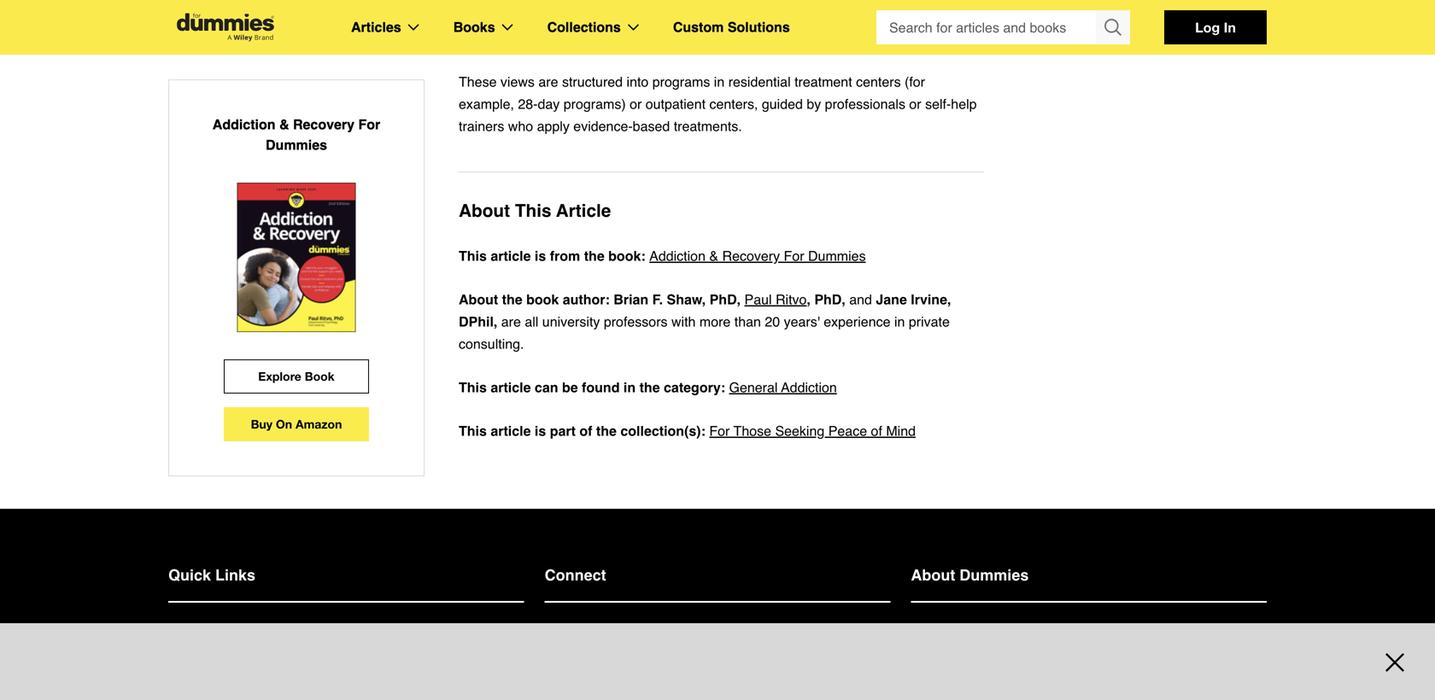 Task type: locate. For each thing, give the bounding box(es) containing it.
0 horizontal spatial &
[[279, 117, 289, 132]]

0 vertical spatial about
[[459, 201, 510, 221]]

mind
[[886, 423, 916, 439]]

is left from
[[535, 248, 546, 264]]

of inside physical, psychological, and social aspects of addiction are addressed in combination treatments.
[[874, 6, 886, 21]]

1 horizontal spatial recovery
[[722, 248, 780, 264]]

3 article from the top
[[491, 423, 531, 439]]

0 vertical spatial &
[[279, 117, 289, 132]]

programs
[[653, 74, 710, 90]]

0 vertical spatial recovery
[[293, 117, 355, 132]]

1 horizontal spatial addiction
[[650, 248, 706, 264]]

physical, psychological, and social aspects of addiction are addressed in combination treatments.
[[493, 6, 968, 44]]

buy
[[251, 417, 273, 432]]

1 horizontal spatial for
[[710, 423, 730, 439]]

0 horizontal spatial and
[[758, 6, 781, 21]]

1 vertical spatial treatments.
[[674, 118, 742, 134]]

or down (for
[[910, 96, 922, 112]]

structured
[[562, 74, 623, 90]]

this article is from the book: addiction & recovery for dummies
[[459, 248, 866, 264]]

0 horizontal spatial dummies
[[266, 137, 327, 153]]

addiction inside addiction & recovery for dummies
[[213, 117, 276, 132]]

is for part
[[535, 423, 546, 439]]

combination
[[575, 28, 649, 44]]

in inside physical, psychological, and social aspects of addiction are addressed in combination treatments.
[[561, 28, 571, 44]]

recovery
[[293, 117, 355, 132], [722, 248, 780, 264]]

book
[[305, 370, 335, 384]]

for inside addiction & recovery for dummies
[[358, 117, 380, 132]]

or
[[630, 96, 642, 112], [910, 96, 922, 112]]

jane irvine, dphil,
[[459, 292, 951, 330]]

1 vertical spatial about
[[459, 292, 498, 308]]

in down biopsychosocial:
[[561, 28, 571, 44]]

day
[[538, 96, 560, 112]]

of right aspects
[[874, 6, 886, 21]]

1 phd, from the left
[[710, 292, 741, 308]]

who
[[508, 118, 533, 134]]

book image image
[[237, 183, 356, 332]]

brian
[[614, 292, 649, 308]]

quick links
[[168, 567, 256, 584]]

trainers
[[459, 118, 504, 134]]

evidence-
[[574, 118, 633, 134]]

brian f. shaw, phd, paul ritvo , phd, and
[[614, 292, 876, 308]]

0 vertical spatial are
[[948, 6, 968, 21]]

in right found
[[624, 380, 636, 396]]

is for from
[[535, 248, 546, 264]]

book
[[526, 292, 559, 308]]

0 horizontal spatial phd,
[[710, 292, 741, 308]]

treatments. down psychological,
[[653, 28, 721, 44]]

log
[[1196, 19, 1220, 35]]

article
[[491, 248, 531, 264], [491, 380, 531, 396], [491, 423, 531, 439]]

explore book link
[[224, 360, 369, 394]]

addressed
[[493, 28, 557, 44]]

treatment
[[795, 74, 852, 90]]

2 horizontal spatial are
[[948, 6, 968, 21]]

solutions
[[728, 19, 790, 35]]

2 vertical spatial article
[[491, 423, 531, 439]]

2 or from the left
[[910, 96, 922, 112]]

0 horizontal spatial recovery
[[293, 117, 355, 132]]

in
[[561, 28, 571, 44], [714, 74, 725, 90], [895, 314, 905, 330], [624, 380, 636, 396]]

apply
[[537, 118, 570, 134]]

about the book author:
[[459, 292, 614, 308]]

1 horizontal spatial dummies
[[808, 248, 866, 264]]

article for be
[[491, 380, 531, 396]]

article for part
[[491, 423, 531, 439]]

article left part
[[491, 423, 531, 439]]

than
[[735, 314, 761, 330]]

this
[[515, 201, 552, 221], [459, 248, 487, 264], [459, 380, 487, 396], [459, 423, 487, 439]]

addiction & recovery for dummies link
[[650, 245, 866, 267]]

dummies inside addiction & recovery for dummies
[[266, 137, 327, 153]]

are left all
[[501, 314, 521, 330]]

social
[[785, 6, 820, 21]]

2 vertical spatial are
[[501, 314, 521, 330]]

1 horizontal spatial are
[[539, 74, 558, 90]]

this article is part of the collection(s): for those seeking peace of mind
[[459, 423, 916, 439]]

author:
[[563, 292, 610, 308]]

dummies
[[266, 137, 327, 153], [808, 248, 866, 264], [960, 567, 1029, 584]]

are up day
[[539, 74, 558, 90]]

phd, up more
[[710, 292, 741, 308]]

is
[[535, 248, 546, 264], [535, 423, 546, 439]]

and up experience
[[850, 292, 872, 308]]

seeking
[[775, 423, 825, 439]]

0 vertical spatial is
[[535, 248, 546, 264]]

2 article from the top
[[491, 380, 531, 396]]

group
[[877, 10, 1130, 44]]

phd, right ,
[[815, 292, 846, 308]]

0 vertical spatial article
[[491, 248, 531, 264]]

about for about this article
[[459, 201, 510, 221]]

0 vertical spatial dummies
[[266, 137, 327, 153]]

buy on amazon link
[[224, 408, 369, 442]]

20
[[765, 314, 780, 330]]

1 article from the top
[[491, 248, 531, 264]]

help
[[951, 96, 977, 112]]

28-
[[518, 96, 538, 112]]

in down jane
[[895, 314, 905, 330]]

1 horizontal spatial or
[[910, 96, 922, 112]]

&
[[279, 117, 289, 132], [710, 248, 719, 264]]

log in link
[[1165, 10, 1267, 44]]

phd,
[[710, 292, 741, 308], [815, 292, 846, 308]]

peace
[[829, 423, 867, 439]]

found
[[582, 380, 620, 396]]

(for
[[905, 74, 925, 90]]

0 vertical spatial addiction
[[213, 117, 276, 132]]

f.
[[653, 292, 663, 308]]

1 horizontal spatial phd,
[[815, 292, 846, 308]]

2 vertical spatial addiction
[[781, 380, 837, 396]]

and left social
[[758, 6, 781, 21]]

into
[[627, 74, 649, 90]]

private
[[909, 314, 950, 330]]

professionals
[[825, 96, 906, 112]]

in up the centers, in the top of the page
[[714, 74, 725, 90]]

1 horizontal spatial &
[[710, 248, 719, 264]]

treatments. inside physical, psychological, and social aspects of addiction are addressed in combination treatments.
[[653, 28, 721, 44]]

logo image
[[168, 13, 283, 41]]

2 horizontal spatial for
[[784, 248, 805, 264]]

all
[[525, 314, 539, 330]]

university
[[542, 314, 600, 330]]

centers,
[[710, 96, 758, 112]]

1 vertical spatial article
[[491, 380, 531, 396]]

article up about the book author:
[[491, 248, 531, 264]]

2 horizontal spatial dummies
[[960, 567, 1029, 584]]

0 horizontal spatial for
[[358, 117, 380, 132]]

2 is from the top
[[535, 423, 546, 439]]

0 horizontal spatial addiction
[[213, 117, 276, 132]]

article left can
[[491, 380, 531, 396]]

jane
[[876, 292, 907, 308]]

1 vertical spatial are
[[539, 74, 558, 90]]

is left part
[[535, 423, 546, 439]]

or down into
[[630, 96, 642, 112]]

2 vertical spatial about
[[911, 567, 956, 584]]

treatments. inside these views are structured into programs in residential treatment centers (for example, 28-day programs) or outpatient centers, guided by professionals or self-help trainers who apply evidence-based treatments.
[[674, 118, 742, 134]]

general addiction link
[[729, 377, 837, 399]]

of right part
[[580, 423, 593, 439]]

these views are structured into programs in residential treatment centers (for example, 28-day programs) or outpatient centers, guided by professionals or self-help trainers who apply evidence-based treatments.
[[459, 74, 977, 134]]

and
[[758, 6, 781, 21], [850, 292, 872, 308]]

0 horizontal spatial or
[[630, 96, 642, 112]]

addiction
[[890, 6, 944, 21]]

are all university professors with more than 20 years' experience in private consulting.
[[459, 314, 950, 352]]

from
[[550, 248, 580, 264]]

amazon
[[296, 417, 342, 432]]

are right addiction
[[948, 6, 968, 21]]

0 vertical spatial treatments.
[[653, 28, 721, 44]]

about for about dummies
[[911, 567, 956, 584]]

the
[[584, 248, 605, 264], [502, 292, 523, 308], [640, 380, 660, 396], [596, 423, 617, 439]]

book:
[[609, 248, 646, 264]]

1 vertical spatial is
[[535, 423, 546, 439]]

0 horizontal spatial are
[[501, 314, 521, 330]]

0 vertical spatial and
[[758, 6, 781, 21]]

1 vertical spatial and
[[850, 292, 872, 308]]

1 or from the left
[[630, 96, 642, 112]]

about dummies
[[911, 567, 1029, 584]]

1 vertical spatial addiction
[[650, 248, 706, 264]]

views
[[501, 74, 535, 90]]

1 is from the top
[[535, 248, 546, 264]]

0 vertical spatial for
[[358, 117, 380, 132]]

treatments. down the centers, in the top of the page
[[674, 118, 742, 134]]

open book categories image
[[502, 24, 513, 31]]

2 phd, from the left
[[815, 292, 846, 308]]

about
[[459, 201, 510, 221], [459, 292, 498, 308], [911, 567, 956, 584]]



Task type: describe. For each thing, give the bounding box(es) containing it.
these
[[459, 74, 497, 90]]

paul
[[745, 292, 772, 308]]

1 vertical spatial for
[[784, 248, 805, 264]]

this for this article is from the book: addiction & recovery for dummies
[[459, 248, 487, 264]]

are inside these views are structured into programs in residential treatment centers (for example, 28-day programs) or outpatient centers, guided by professionals or self-help trainers who apply evidence-based treatments.
[[539, 74, 558, 90]]

general
[[729, 380, 778, 396]]

articles
[[351, 19, 401, 35]]

based
[[633, 118, 670, 134]]

this for this article can be found in the category: general addiction
[[459, 380, 487, 396]]

,
[[807, 292, 811, 308]]

1 vertical spatial recovery
[[722, 248, 780, 264]]

Search for articles and books text field
[[877, 10, 1098, 44]]

article
[[556, 201, 611, 221]]

years'
[[784, 314, 820, 330]]

physical,
[[610, 6, 665, 21]]

2 vertical spatial for
[[710, 423, 730, 439]]

category:
[[664, 380, 726, 396]]

paul ritvo link
[[745, 292, 807, 308]]

explore
[[258, 370, 301, 384]]

with
[[672, 314, 696, 330]]

for those seeking peace of mind link
[[710, 420, 916, 443]]

guided
[[762, 96, 803, 112]]

1 vertical spatial &
[[710, 248, 719, 264]]

those
[[734, 423, 772, 439]]

experience
[[824, 314, 891, 330]]

shaw,
[[667, 292, 706, 308]]

about for about the book author:
[[459, 292, 498, 308]]

the left book
[[502, 292, 523, 308]]

explore book
[[258, 370, 335, 384]]

in inside these views are structured into programs in residential treatment centers (for example, 28-day programs) or outpatient centers, guided by professionals or self-help trainers who apply evidence-based treatments.
[[714, 74, 725, 90]]

cookie consent banner dialog
[[0, 639, 1436, 701]]

& inside addiction & recovery for dummies
[[279, 117, 289, 132]]

residential
[[729, 74, 791, 90]]

dphil,
[[459, 314, 498, 330]]

more
[[700, 314, 731, 330]]

1 horizontal spatial and
[[850, 292, 872, 308]]

can
[[535, 380, 558, 396]]

outpatient
[[646, 96, 706, 112]]

collection(s):
[[621, 423, 706, 439]]

self-
[[925, 96, 951, 112]]

by
[[807, 96, 821, 112]]

be
[[562, 380, 578, 396]]

recovery inside addiction & recovery for dummies
[[293, 117, 355, 132]]

programs)
[[564, 96, 626, 112]]

custom solutions
[[673, 19, 790, 35]]

2 horizontal spatial addiction
[[781, 380, 837, 396]]

psychological,
[[669, 6, 754, 21]]

biopsychosocial:
[[493, 6, 606, 21]]

in
[[1224, 19, 1236, 35]]

in inside are all university professors with more than 20 years' experience in private consulting.
[[895, 314, 905, 330]]

ritvo
[[776, 292, 807, 308]]

open article categories image
[[408, 24, 419, 31]]

irvine,
[[911, 292, 951, 308]]

books
[[453, 19, 495, 35]]

this article can be found in the category: general addiction
[[459, 380, 837, 396]]

aspects
[[824, 6, 871, 21]]

about this article
[[459, 201, 611, 221]]

part
[[550, 423, 576, 439]]

collections
[[547, 19, 621, 35]]

the right from
[[584, 248, 605, 264]]

example,
[[459, 96, 514, 112]]

buy on amazon
[[251, 417, 342, 432]]

on
[[276, 417, 292, 432]]

addiction & recovery for dummies
[[213, 117, 380, 153]]

quick
[[168, 567, 211, 584]]

this for this article is part of the collection(s): for those seeking peace of mind
[[459, 423, 487, 439]]

custom
[[673, 19, 724, 35]]

and inside physical, psychological, and social aspects of addiction are addressed in combination treatments.
[[758, 6, 781, 21]]

professors
[[604, 314, 668, 330]]

links
[[215, 567, 256, 584]]

log in
[[1196, 19, 1236, 35]]

the left category:
[[640, 380, 660, 396]]

2 vertical spatial dummies
[[960, 567, 1029, 584]]

are inside are all university professors with more than 20 years' experience in private consulting.
[[501, 314, 521, 330]]

consulting.
[[459, 336, 524, 352]]

article for from
[[491, 248, 531, 264]]

are inside physical, psychological, and social aspects of addiction are addressed in combination treatments.
[[948, 6, 968, 21]]

of left mind
[[871, 423, 883, 439]]

centers
[[856, 74, 901, 90]]

the right part
[[596, 423, 617, 439]]

1 vertical spatial dummies
[[808, 248, 866, 264]]

open collections list image
[[628, 24, 639, 31]]



Task type: vqa. For each thing, say whether or not it's contained in the screenshot.
apply
yes



